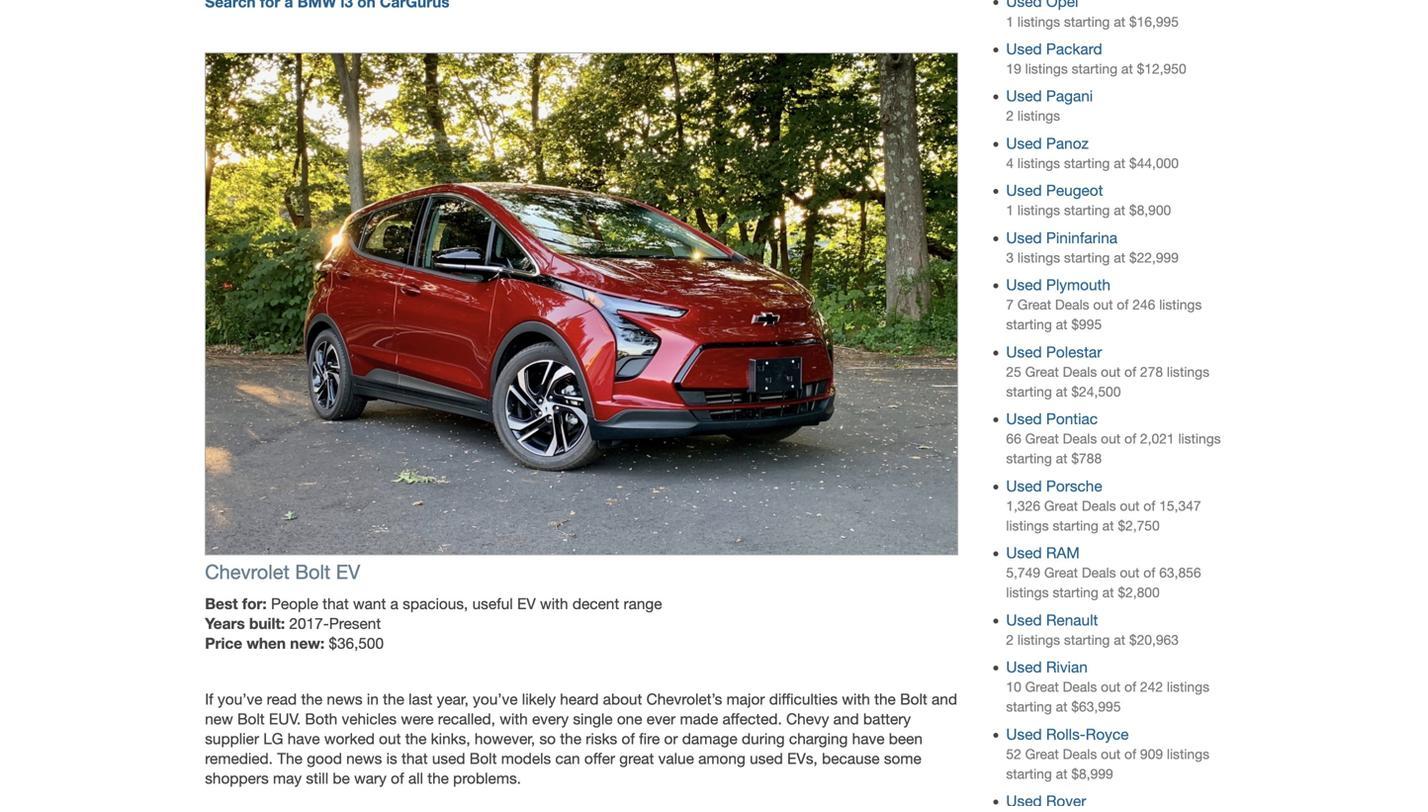 Task type: describe. For each thing, give the bounding box(es) containing it.
made
[[680, 710, 718, 728]]

starting inside '25 great deals out of 278 listings starting at'
[[1006, 384, 1052, 399]]

0 horizontal spatial and
[[834, 710, 859, 728]]

good
[[307, 750, 342, 767]]

1 1 from the top
[[1006, 14, 1014, 29]]

2022 chevrolet bolt ev review lead in image
[[205, 53, 958, 556]]

out for used rolls-royce
[[1101, 746, 1121, 762]]

listings inside 7 great deals out of 246 listings starting at
[[1159, 297, 1202, 313]]

7 great deals out of 246 listings starting at
[[1006, 297, 1202, 332]]

among
[[698, 750, 746, 767]]

deals for ram
[[1082, 565, 1116, 581]]

best for: people that want a spacious, useful ev with decent range years built: 2017-present price when new: $36,500
[[205, 595, 662, 652]]

offer
[[584, 750, 615, 767]]

of for used plymouth
[[1117, 297, 1129, 313]]

starting inside 52 great deals out of 909 listings starting at
[[1006, 766, 1052, 782]]

vehicles
[[342, 710, 397, 728]]

the right all
[[428, 769, 449, 787]]

$788
[[1072, 451, 1102, 467]]

all
[[408, 769, 423, 787]]

been
[[889, 730, 923, 748]]

used ram
[[1006, 544, 1080, 562]]

starting inside 5,749 great deals out of 63,856 listings starting at
[[1053, 585, 1099, 601]]

listings inside 1,326 great deals out of 15,347 listings starting at
[[1006, 518, 1049, 534]]

bolt up battery
[[900, 690, 928, 708]]

66 great deals out of 2,021 listings starting at
[[1006, 431, 1221, 467]]

starting inside "used pininfarina 3 listings starting at $22,999"
[[1064, 250, 1110, 265]]

used plymouth
[[1006, 276, 1111, 294]]

kinks,
[[431, 730, 470, 748]]

rivian
[[1046, 658, 1088, 676]]

starting inside used packard 19 listings starting at $12,950
[[1072, 61, 1118, 77]]

used for used panoz 4 listings starting at $44,000
[[1006, 134, 1042, 152]]

porsche
[[1046, 477, 1103, 495]]

used pininfarina 3 listings starting at $22,999
[[1006, 229, 1179, 265]]

63,856
[[1159, 565, 1201, 581]]

used packard link
[[1006, 40, 1103, 58]]

$2,750
[[1118, 518, 1160, 534]]

of for used rolls-royce
[[1125, 746, 1137, 762]]

used rolls-royce link
[[1006, 725, 1129, 743]]

used panoz link
[[1006, 134, 1089, 152]]

some
[[884, 750, 922, 767]]

of for used ram
[[1144, 565, 1156, 581]]

with inside best for: people that want a spacious, useful ev with decent range years built: 2017-present price when new: $36,500
[[540, 595, 568, 613]]

deals for rolls-
[[1063, 746, 1097, 762]]

at inside 1,326 great deals out of 15,347 listings starting at
[[1103, 518, 1114, 534]]

that inside best for: people that want a spacious, useful ev with decent range years built: 2017-present price when new: $36,500
[[323, 595, 349, 613]]

heard
[[560, 690, 599, 708]]

used for used polestar
[[1006, 343, 1042, 361]]

2 for used pagani
[[1006, 108, 1014, 124]]

2 you've from the left
[[473, 690, 518, 708]]

278
[[1140, 364, 1163, 380]]

may
[[273, 769, 302, 787]]

pagani
[[1046, 87, 1093, 105]]

one
[[617, 710, 642, 728]]

during
[[742, 730, 785, 748]]

range
[[624, 595, 662, 613]]

price
[[205, 634, 242, 652]]

used for used pininfarina 3 listings starting at $22,999
[[1006, 229, 1042, 247]]

starting inside 1,326 great deals out of 15,347 listings starting at
[[1053, 518, 1099, 534]]

2 have from the left
[[852, 730, 885, 748]]

renault
[[1046, 611, 1098, 629]]

lg
[[263, 730, 283, 748]]

at inside used packard 19 listings starting at $12,950
[[1122, 61, 1133, 77]]

read
[[267, 690, 297, 708]]

at inside used peugeot 1 listings starting at $8,900
[[1114, 202, 1126, 218]]

ram
[[1046, 544, 1080, 562]]

$44,000
[[1129, 155, 1179, 171]]

of left all
[[391, 769, 404, 787]]

listings inside used renault 2 listings starting at $20,963
[[1018, 632, 1060, 648]]

25 great deals out of 278 listings starting at
[[1006, 364, 1210, 399]]

2 for used renault
[[1006, 632, 1014, 648]]

$22,999
[[1129, 250, 1179, 265]]

people
[[271, 595, 318, 613]]

want
[[353, 595, 386, 613]]

used rivian link
[[1006, 658, 1088, 676]]

listings inside used packard 19 listings starting at $12,950
[[1025, 61, 1068, 77]]

1 horizontal spatial and
[[932, 690, 957, 708]]

of for used rivian
[[1125, 679, 1137, 695]]

2,021
[[1140, 431, 1175, 447]]

used pagani link
[[1006, 87, 1093, 105]]

supplier
[[205, 730, 259, 748]]

year,
[[437, 690, 469, 708]]

royce
[[1086, 725, 1129, 743]]

starting up packard
[[1064, 14, 1110, 29]]

chevrolet
[[205, 560, 290, 584]]

a
[[390, 595, 398, 613]]

so
[[540, 730, 556, 748]]

at inside '25 great deals out of 278 listings starting at'
[[1056, 384, 1068, 399]]

in
[[367, 690, 379, 708]]

listings up the used packard link
[[1018, 14, 1060, 29]]

starting inside 66 great deals out of 2,021 listings starting at
[[1006, 451, 1052, 467]]

used packard 19 listings starting at $12,950
[[1006, 40, 1187, 77]]

deals for porsche
[[1082, 498, 1116, 514]]

likely
[[522, 690, 556, 708]]

deals for polestar
[[1063, 364, 1097, 380]]

listings inside 52 great deals out of 909 listings starting at
[[1167, 746, 1210, 762]]

used for used peugeot 1 listings starting at $8,900
[[1006, 182, 1042, 199]]

5,749 great deals out of 63,856 listings starting at
[[1006, 565, 1201, 601]]

$24,500
[[1072, 384, 1121, 399]]

battery
[[863, 710, 911, 728]]

of for used polestar
[[1125, 364, 1137, 380]]

great
[[619, 750, 654, 767]]

listings inside 66 great deals out of 2,021 listings starting at
[[1179, 431, 1221, 447]]

out for used polestar
[[1101, 364, 1121, 380]]

at inside 52 great deals out of 909 listings starting at
[[1056, 766, 1068, 782]]

used for used pontiac
[[1006, 410, 1042, 428]]

remedied.
[[205, 750, 273, 767]]

pontiac
[[1046, 410, 1098, 428]]

4
[[1006, 155, 1014, 171]]

major
[[727, 690, 765, 708]]

used pontiac
[[1006, 410, 1098, 428]]

25
[[1006, 364, 1022, 380]]

1 have from the left
[[288, 730, 320, 748]]

1 vertical spatial news
[[346, 750, 382, 767]]

the right in
[[383, 690, 404, 708]]

used pontiac link
[[1006, 410, 1098, 428]]

at inside "used pininfarina 3 listings starting at $22,999"
[[1114, 250, 1126, 265]]

pininfarina
[[1046, 229, 1118, 247]]

panoz
[[1046, 134, 1089, 152]]

great for polestar
[[1025, 364, 1059, 380]]

listings inside '25 great deals out of 278 listings starting at'
[[1167, 364, 1210, 380]]

decent
[[573, 595, 619, 613]]

listings inside 10 great deals out of 242 listings starting at
[[1167, 679, 1210, 695]]

chevrolet's
[[647, 690, 722, 708]]

out inside if you've read the news in the last year, you've likely heard about chevrolet's major difficulties with the bolt and new bolt euv. both vehicles were recalled, with every single one ever made affected. chevy and battery supplier lg have worked out the kinks, however, so the risks of fire or damage during charging have been remedied. the good news is that used bolt models can offer great value among used evs, because some shoppers may still be wary of all the problems.
[[379, 730, 401, 748]]

used for used renault 2 listings starting at $20,963
[[1006, 611, 1042, 629]]

1 you've from the left
[[218, 690, 263, 708]]

be
[[333, 769, 350, 787]]

10
[[1006, 679, 1022, 695]]

bolt up people
[[295, 560, 331, 584]]

used pininfarina link
[[1006, 229, 1118, 247]]

value
[[658, 750, 694, 767]]

the up battery
[[875, 690, 896, 708]]

listings inside used panoz 4 listings starting at $44,000
[[1018, 155, 1060, 171]]

starting inside used peugeot 1 listings starting at $8,900
[[1064, 202, 1110, 218]]

1,326 great deals out of 15,347 listings starting at
[[1006, 498, 1201, 534]]

starting inside 10 great deals out of 242 listings starting at
[[1006, 699, 1052, 715]]

because
[[822, 750, 880, 767]]

the up both at bottom left
[[301, 690, 323, 708]]

ev inside best for: people that want a spacious, useful ev with decent range years built: 2017-present price when new: $36,500
[[517, 595, 536, 613]]

the
[[277, 750, 303, 767]]

$36,500
[[329, 635, 384, 652]]

used for used rivian
[[1006, 658, 1042, 676]]

2 used from the left
[[750, 750, 783, 767]]



Task type: vqa. For each thing, say whether or not it's contained in the screenshot.
9-
no



Task type: locate. For each thing, give the bounding box(es) containing it.
$16,995
[[1129, 14, 1179, 29]]

used up 4
[[1006, 134, 1042, 152]]

starting down renault
[[1064, 632, 1110, 648]]

the down were
[[405, 730, 427, 748]]

deals inside 1,326 great deals out of 15,347 listings starting at
[[1082, 498, 1116, 514]]

great inside '25 great deals out of 278 listings starting at'
[[1025, 364, 1059, 380]]

out inside 52 great deals out of 909 listings starting at
[[1101, 746, 1121, 762]]

listings inside "used pininfarina 3 listings starting at $22,999"
[[1018, 250, 1060, 265]]

listings down used pagani link at the top right of page
[[1018, 108, 1060, 124]]

deals down plymouth
[[1055, 297, 1090, 313]]

out for used ram
[[1120, 565, 1140, 581]]

if
[[205, 690, 213, 708]]

1 horizontal spatial with
[[540, 595, 568, 613]]

listings inside used peugeot 1 listings starting at $8,900
[[1018, 202, 1060, 218]]

of for used pontiac
[[1125, 431, 1137, 447]]

used down "19"
[[1006, 87, 1042, 105]]

used inside used pagani 2 listings
[[1006, 87, 1042, 105]]

15,347
[[1159, 498, 1201, 514]]

1 vertical spatial ev
[[517, 595, 536, 613]]

3
[[1006, 250, 1014, 265]]

8 used from the top
[[1006, 410, 1042, 428]]

starting down peugeot
[[1064, 202, 1110, 218]]

great down ram
[[1044, 565, 1078, 581]]

2 2 from the top
[[1006, 632, 1014, 648]]

out up $2,800
[[1120, 565, 1140, 581]]

1 used from the left
[[432, 750, 465, 767]]

recalled,
[[438, 710, 496, 728]]

deals for pontiac
[[1063, 431, 1097, 447]]

out inside 5,749 great deals out of 63,856 listings starting at
[[1120, 565, 1140, 581]]

$63,995
[[1072, 699, 1121, 715]]

used porsche link
[[1006, 477, 1103, 495]]

of inside 66 great deals out of 2,021 listings starting at
[[1125, 431, 1137, 447]]

great inside 1,326 great deals out of 15,347 listings starting at
[[1044, 498, 1078, 514]]

out for used porsche
[[1120, 498, 1140, 514]]

the up can
[[560, 730, 582, 748]]

52
[[1006, 746, 1022, 762]]

at inside used panoz 4 listings starting at $44,000
[[1114, 155, 1126, 171]]

1 vertical spatial 1
[[1006, 202, 1014, 218]]

out for used rivian
[[1101, 679, 1121, 695]]

2
[[1006, 108, 1014, 124], [1006, 632, 1014, 648]]

great for rivian
[[1025, 679, 1059, 695]]

5,749
[[1006, 565, 1041, 581]]

0 vertical spatial and
[[932, 690, 957, 708]]

of inside 1,326 great deals out of 15,347 listings starting at
[[1144, 498, 1156, 514]]

listings right 246
[[1159, 297, 1202, 313]]

$20,963
[[1129, 632, 1179, 648]]

0 horizontal spatial you've
[[218, 690, 263, 708]]

at left $2,750
[[1103, 518, 1114, 534]]

2 up the used rivian link
[[1006, 632, 1014, 648]]

out up $63,995
[[1101, 679, 1121, 695]]

used renault link
[[1006, 611, 1098, 629]]

deals up $788
[[1063, 431, 1097, 447]]

polestar
[[1046, 343, 1102, 361]]

used down 4
[[1006, 182, 1042, 199]]

great inside 10 great deals out of 242 listings starting at
[[1025, 679, 1059, 695]]

deals down the polestar
[[1063, 364, 1097, 380]]

at left $2,800
[[1103, 585, 1114, 601]]

1 listings starting at $16,995
[[1006, 14, 1179, 29]]

bolt up the problems.
[[470, 750, 497, 767]]

starting up ram
[[1053, 518, 1099, 534]]

out up $788
[[1101, 431, 1121, 447]]

starting
[[1064, 14, 1110, 29], [1072, 61, 1118, 77], [1064, 155, 1110, 171], [1064, 202, 1110, 218], [1064, 250, 1110, 265], [1006, 317, 1052, 332], [1006, 384, 1052, 399], [1006, 451, 1052, 467], [1053, 518, 1099, 534], [1053, 585, 1099, 601], [1064, 632, 1110, 648], [1006, 699, 1052, 715], [1006, 766, 1052, 782]]

at left $8,999 at the bottom right of the page
[[1056, 766, 1068, 782]]

1 down 4
[[1006, 202, 1014, 218]]

starting down 7
[[1006, 317, 1052, 332]]

used rivian
[[1006, 658, 1088, 676]]

2 1 from the top
[[1006, 202, 1014, 218]]

used inside used panoz 4 listings starting at $44,000
[[1006, 134, 1042, 152]]

used up 25
[[1006, 343, 1042, 361]]

charging
[[789, 730, 848, 748]]

with up however, at left
[[500, 710, 528, 728]]

1 inside used peugeot 1 listings starting at $8,900
[[1006, 202, 1014, 218]]

with
[[540, 595, 568, 613], [842, 690, 870, 708], [500, 710, 528, 728]]

deals inside '25 great deals out of 278 listings starting at'
[[1063, 364, 1097, 380]]

1 horizontal spatial used
[[750, 750, 783, 767]]

starting inside 7 great deals out of 246 listings starting at
[[1006, 317, 1052, 332]]

starting down 25
[[1006, 384, 1052, 399]]

out up $24,500
[[1101, 364, 1121, 380]]

1 vertical spatial and
[[834, 710, 859, 728]]

out down royce
[[1101, 746, 1121, 762]]

7
[[1006, 297, 1014, 313]]

great
[[1018, 297, 1052, 313], [1025, 364, 1059, 380], [1025, 431, 1059, 447], [1044, 498, 1078, 514], [1044, 565, 1078, 581], [1025, 679, 1059, 695], [1025, 746, 1059, 762]]

listings right 242
[[1167, 679, 1210, 695]]

listings down 1,326
[[1006, 518, 1049, 534]]

of
[[1117, 297, 1129, 313], [1125, 364, 1137, 380], [1125, 431, 1137, 447], [1144, 498, 1156, 514], [1144, 565, 1156, 581], [1125, 679, 1137, 695], [622, 730, 635, 748], [1125, 746, 1137, 762], [391, 769, 404, 787]]

at inside 5,749 great deals out of 63,856 listings starting at
[[1103, 585, 1114, 601]]

9 used from the top
[[1006, 477, 1042, 495]]

of inside 5,749 great deals out of 63,856 listings starting at
[[1144, 565, 1156, 581]]

out up $2,750
[[1120, 498, 1140, 514]]

listings down 5,749
[[1006, 585, 1049, 601]]

$995
[[1072, 317, 1102, 332]]

listings down used renault link
[[1018, 632, 1060, 648]]

of down one
[[622, 730, 635, 748]]

great down 'used pontiac' link
[[1025, 431, 1059, 447]]

starting down pininfarina on the top
[[1064, 250, 1110, 265]]

starting inside used renault 2 listings starting at $20,963
[[1064, 632, 1110, 648]]

3 used from the top
[[1006, 134, 1042, 152]]

10 used from the top
[[1006, 544, 1042, 562]]

listings
[[1018, 14, 1060, 29], [1025, 61, 1068, 77], [1018, 108, 1060, 124], [1018, 155, 1060, 171], [1018, 202, 1060, 218], [1018, 250, 1060, 265], [1159, 297, 1202, 313], [1167, 364, 1210, 380], [1179, 431, 1221, 447], [1006, 518, 1049, 534], [1006, 585, 1049, 601], [1018, 632, 1060, 648], [1167, 679, 1210, 695], [1167, 746, 1210, 762]]

909
[[1140, 746, 1163, 762]]

last
[[409, 690, 433, 708]]

used down kinks,
[[432, 750, 465, 767]]

2 vertical spatial with
[[500, 710, 528, 728]]

used up "19"
[[1006, 40, 1042, 58]]

deals inside 66 great deals out of 2,021 listings starting at
[[1063, 431, 1097, 447]]

of inside 10 great deals out of 242 listings starting at
[[1125, 679, 1137, 695]]

rolls-
[[1046, 725, 1086, 743]]

1 vertical spatial 2
[[1006, 632, 1014, 648]]

used up 1,326
[[1006, 477, 1042, 495]]

still
[[306, 769, 329, 787]]

peugeot
[[1046, 182, 1103, 199]]

risks
[[586, 730, 617, 748]]

great for ram
[[1044, 565, 1078, 581]]

of left 242
[[1125, 679, 1137, 695]]

out inside '25 great deals out of 278 listings starting at'
[[1101, 364, 1121, 380]]

out up the $995
[[1093, 297, 1113, 313]]

used plymouth link
[[1006, 276, 1111, 294]]

new:
[[290, 634, 325, 652]]

ev right useful
[[517, 595, 536, 613]]

used inside used packard 19 listings starting at $12,950
[[1006, 40, 1042, 58]]

present
[[329, 615, 381, 633]]

euv.
[[269, 710, 301, 728]]

at inside 10 great deals out of 242 listings starting at
[[1056, 699, 1068, 715]]

10 great deals out of 242 listings starting at
[[1006, 679, 1210, 715]]

evs,
[[787, 750, 818, 767]]

with up battery
[[842, 690, 870, 708]]

used for used rolls-royce
[[1006, 725, 1042, 743]]

were
[[401, 710, 434, 728]]

0 vertical spatial 2
[[1006, 108, 1014, 124]]

listings inside 5,749 great deals out of 63,856 listings starting at
[[1006, 585, 1049, 601]]

19
[[1006, 61, 1022, 77]]

listings down used panoz link
[[1018, 155, 1060, 171]]

13 used from the top
[[1006, 725, 1042, 743]]

listings inside used pagani 2 listings
[[1018, 108, 1060, 124]]

at up rolls-
[[1056, 699, 1068, 715]]

at left $22,999 in the top right of the page
[[1114, 250, 1126, 265]]

used
[[1006, 40, 1042, 58], [1006, 87, 1042, 105], [1006, 134, 1042, 152], [1006, 182, 1042, 199], [1006, 229, 1042, 247], [1006, 276, 1042, 294], [1006, 343, 1042, 361], [1006, 410, 1042, 428], [1006, 477, 1042, 495], [1006, 544, 1042, 562], [1006, 611, 1042, 629], [1006, 658, 1042, 676], [1006, 725, 1042, 743]]

out
[[1093, 297, 1113, 313], [1101, 364, 1121, 380], [1101, 431, 1121, 447], [1120, 498, 1140, 514], [1120, 565, 1140, 581], [1101, 679, 1121, 695], [379, 730, 401, 748], [1101, 746, 1121, 762]]

11 used from the top
[[1006, 611, 1042, 629]]

difficulties
[[769, 690, 838, 708]]

used panoz 4 listings starting at $44,000
[[1006, 134, 1179, 171]]

used up 52
[[1006, 725, 1042, 743]]

both
[[305, 710, 338, 728]]

used down during
[[750, 750, 783, 767]]

used peugeot link
[[1006, 182, 1103, 199]]

of inside '25 great deals out of 278 listings starting at'
[[1125, 364, 1137, 380]]

news up wary at the bottom of page
[[346, 750, 382, 767]]

however,
[[475, 730, 535, 748]]

great for porsche
[[1044, 498, 1078, 514]]

1 vertical spatial that
[[402, 750, 428, 767]]

great inside 52 great deals out of 909 listings starting at
[[1025, 746, 1059, 762]]

used porsche
[[1006, 477, 1103, 495]]

2 inside used renault 2 listings starting at $20,963
[[1006, 632, 1014, 648]]

0 horizontal spatial have
[[288, 730, 320, 748]]

starting inside used panoz 4 listings starting at $44,000
[[1064, 155, 1110, 171]]

used up 10
[[1006, 658, 1042, 676]]

1 vertical spatial with
[[842, 690, 870, 708]]

great down used polestar
[[1025, 364, 1059, 380]]

great down the used rivian link
[[1025, 679, 1059, 695]]

5 used from the top
[[1006, 229, 1042, 247]]

listings right 909
[[1167, 746, 1210, 762]]

deals down used rolls-royce
[[1063, 746, 1097, 762]]

used polestar
[[1006, 343, 1102, 361]]

great right 7
[[1018, 297, 1052, 313]]

deals inside 5,749 great deals out of 63,856 listings starting at
[[1082, 565, 1116, 581]]

that up present on the left of page
[[323, 595, 349, 613]]

of left 909
[[1125, 746, 1137, 762]]

listings down used peugeot link
[[1018, 202, 1060, 218]]

at inside 7 great deals out of 246 listings starting at
[[1056, 317, 1068, 332]]

used up 3
[[1006, 229, 1042, 247]]

chevrolet bolt ev
[[205, 560, 360, 584]]

affected.
[[723, 710, 782, 728]]

bolt up supplier
[[237, 710, 265, 728]]

1 2 from the top
[[1006, 108, 1014, 124]]

listings right 278
[[1167, 364, 1210, 380]]

that inside if you've read the news in the last year, you've likely heard about chevrolet's major difficulties with the bolt and new bolt euv. both vehicles were recalled, with every single one ever made affected. chevy and battery supplier lg have worked out the kinks, however, so the risks of fire or damage during charging have been remedied. the good news is that used bolt models can offer great value among used evs, because some shoppers may still be wary of all the problems.
[[402, 750, 428, 767]]

about
[[603, 690, 642, 708]]

problems.
[[453, 769, 521, 787]]

great for plymouth
[[1018, 297, 1052, 313]]

1 horizontal spatial have
[[852, 730, 885, 748]]

0 vertical spatial 1
[[1006, 14, 1014, 29]]

of up $2,750
[[1144, 498, 1156, 514]]

0 horizontal spatial that
[[323, 595, 349, 613]]

of inside 7 great deals out of 246 listings starting at
[[1117, 297, 1129, 313]]

used up 5,749
[[1006, 544, 1042, 562]]

used down 5,749
[[1006, 611, 1042, 629]]

used inside "used pininfarina 3 listings starting at $22,999"
[[1006, 229, 1042, 247]]

if you've read the news in the last year, you've likely heard about chevrolet's major difficulties with the bolt and new bolt euv. both vehicles were recalled, with every single one ever made affected. chevy and battery supplier lg have worked out the kinks, however, so the risks of fire or damage during charging have been remedied. the good news is that used bolt models can offer great value among used evs, because some shoppers may still be wary of all the problems.
[[205, 690, 957, 787]]

at up 'used pontiac' link
[[1056, 384, 1068, 399]]

used rolls-royce
[[1006, 725, 1129, 743]]

every
[[532, 710, 569, 728]]

0 horizontal spatial ev
[[336, 560, 360, 584]]

starting down 10
[[1006, 699, 1052, 715]]

at left $44,000
[[1114, 155, 1126, 171]]

deals
[[1055, 297, 1090, 313], [1063, 364, 1097, 380], [1063, 431, 1097, 447], [1082, 498, 1116, 514], [1082, 565, 1116, 581], [1063, 679, 1097, 695], [1063, 746, 1097, 762]]

1 up "19"
[[1006, 14, 1014, 29]]

used inside used renault 2 listings starting at $20,963
[[1006, 611, 1042, 629]]

at left $788
[[1056, 451, 1068, 467]]

news
[[327, 690, 363, 708], [346, 750, 382, 767]]

1 used from the top
[[1006, 40, 1042, 58]]

6 used from the top
[[1006, 276, 1042, 294]]

great right 52
[[1025, 746, 1059, 762]]

0 vertical spatial that
[[323, 595, 349, 613]]

deals for plymouth
[[1055, 297, 1090, 313]]

$8,999
[[1072, 766, 1114, 782]]

great for rolls-
[[1025, 746, 1059, 762]]

and up 'charging' at bottom
[[834, 710, 859, 728]]

1 horizontal spatial ev
[[517, 595, 536, 613]]

at left $8,900
[[1114, 202, 1126, 218]]

used up 7
[[1006, 276, 1042, 294]]

at inside 66 great deals out of 2,021 listings starting at
[[1056, 451, 1068, 467]]

at left the $12,950
[[1122, 61, 1133, 77]]

of left 2,021
[[1125, 431, 1137, 447]]

2017-
[[289, 615, 329, 633]]

used for used packard 19 listings starting at $12,950
[[1006, 40, 1042, 58]]

you've up recalled,
[[473, 690, 518, 708]]

2 used from the top
[[1006, 87, 1042, 105]]

packard
[[1046, 40, 1103, 58]]

2 down used pagani link at the top right of page
[[1006, 108, 1014, 124]]

great inside 5,749 great deals out of 63,856 listings starting at
[[1044, 565, 1078, 581]]

starting down 66
[[1006, 451, 1052, 467]]

12 used from the top
[[1006, 658, 1042, 676]]

can
[[555, 750, 580, 767]]

out inside 7 great deals out of 246 listings starting at
[[1093, 297, 1113, 313]]

0 vertical spatial news
[[327, 690, 363, 708]]

used for used ram
[[1006, 544, 1042, 562]]

used for used plymouth
[[1006, 276, 1042, 294]]

great inside 66 great deals out of 2,021 listings starting at
[[1025, 431, 1059, 447]]

used for used porsche
[[1006, 477, 1042, 495]]

and left 10
[[932, 690, 957, 708]]

great inside 7 great deals out of 246 listings starting at
[[1018, 297, 1052, 313]]

out inside 1,326 great deals out of 15,347 listings starting at
[[1120, 498, 1140, 514]]

the
[[301, 690, 323, 708], [383, 690, 404, 708], [875, 690, 896, 708], [405, 730, 427, 748], [560, 730, 582, 748], [428, 769, 449, 787]]

new
[[205, 710, 233, 728]]

used ram link
[[1006, 544, 1080, 562]]

deals inside 10 great deals out of 242 listings starting at
[[1063, 679, 1097, 695]]

ever
[[647, 710, 676, 728]]

news left in
[[327, 690, 363, 708]]

out for used pontiac
[[1101, 431, 1121, 447]]

52 great deals out of 909 listings starting at
[[1006, 746, 1210, 782]]

deals for rivian
[[1063, 679, 1097, 695]]

of up $2,800
[[1144, 565, 1156, 581]]

that up all
[[402, 750, 428, 767]]

have up because
[[852, 730, 885, 748]]

you've up "new"
[[218, 690, 263, 708]]

used for used pagani 2 listings
[[1006, 87, 1042, 105]]

starting down panoz
[[1064, 155, 1110, 171]]

of for used porsche
[[1144, 498, 1156, 514]]

7 used from the top
[[1006, 343, 1042, 361]]

deals inside 7 great deals out of 246 listings starting at
[[1055, 297, 1090, 313]]

have
[[288, 730, 320, 748], [852, 730, 885, 748]]

2 horizontal spatial with
[[842, 690, 870, 708]]

used polestar link
[[1006, 343, 1102, 361]]

out for used plymouth
[[1093, 297, 1113, 313]]

great down used porsche
[[1044, 498, 1078, 514]]

at left the $995
[[1056, 317, 1068, 332]]

out inside 66 great deals out of 2,021 listings starting at
[[1101, 431, 1121, 447]]

deals down porsche
[[1082, 498, 1116, 514]]

$12,950
[[1137, 61, 1187, 77]]

0 horizontal spatial with
[[500, 710, 528, 728]]

at left the $16,995
[[1114, 14, 1126, 29]]

1 horizontal spatial you've
[[473, 690, 518, 708]]

4 used from the top
[[1006, 182, 1042, 199]]

models
[[501, 750, 551, 767]]

0 vertical spatial with
[[540, 595, 568, 613]]

1 horizontal spatial that
[[402, 750, 428, 767]]

used up 66
[[1006, 410, 1042, 428]]

0 vertical spatial ev
[[336, 560, 360, 584]]

listings right 2,021
[[1179, 431, 1221, 447]]

starting down 52
[[1006, 766, 1052, 782]]

242
[[1140, 679, 1163, 695]]

2 inside used pagani 2 listings
[[1006, 108, 1014, 124]]

of inside 52 great deals out of 909 listings starting at
[[1125, 746, 1137, 762]]

out inside 10 great deals out of 242 listings starting at
[[1101, 679, 1121, 695]]

of left 278
[[1125, 364, 1137, 380]]

used inside used peugeot 1 listings starting at $8,900
[[1006, 182, 1042, 199]]

years
[[205, 614, 245, 633]]

great for pontiac
[[1025, 431, 1059, 447]]

0 horizontal spatial used
[[432, 750, 465, 767]]

ev up want
[[336, 560, 360, 584]]

at inside used renault 2 listings starting at $20,963
[[1114, 632, 1126, 648]]

bolt
[[295, 560, 331, 584], [900, 690, 928, 708], [237, 710, 265, 728], [470, 750, 497, 767]]

deals inside 52 great deals out of 909 listings starting at
[[1063, 746, 1097, 762]]



